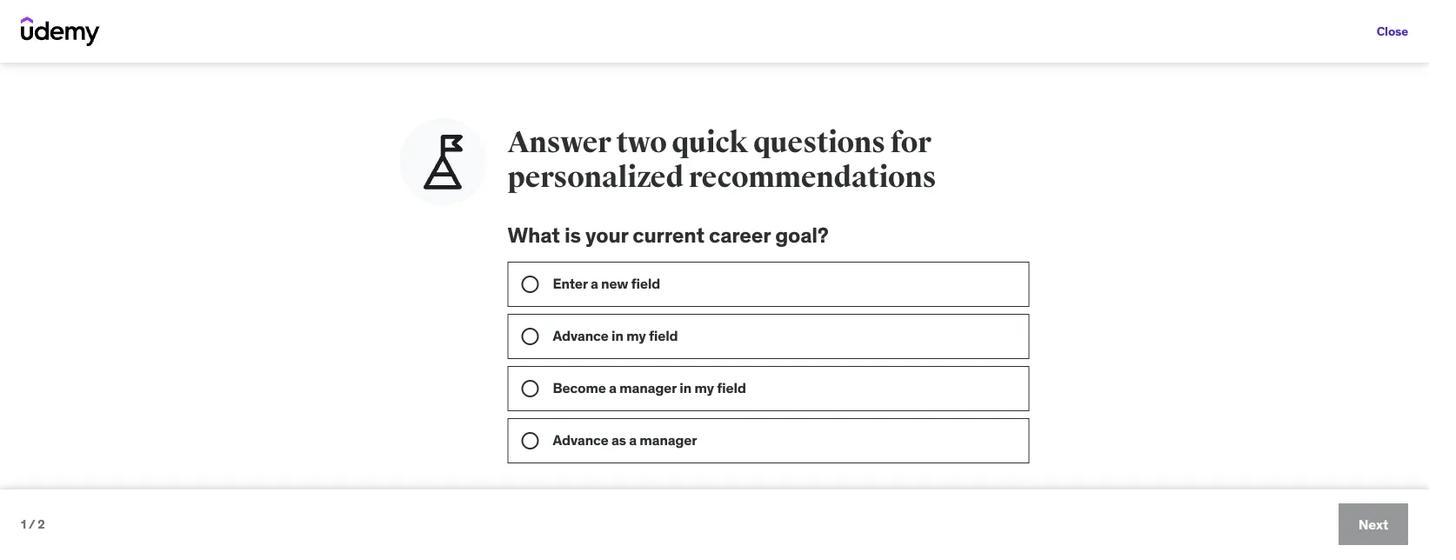 Task type: locate. For each thing, give the bounding box(es) containing it.
0 horizontal spatial in
[[612, 327, 624, 345]]

1 horizontal spatial a
[[609, 379, 617, 397]]

0 vertical spatial a
[[591, 275, 598, 293]]

what is your current career goal?
[[508, 222, 829, 248]]

udemy
[[42, 510, 80, 525]]

2 advance from the top
[[553, 431, 609, 449]]

2 vertical spatial field
[[717, 379, 746, 397]]

a
[[591, 275, 598, 293], [609, 379, 617, 397], [629, 431, 637, 449]]

career for skills.
[[503, 433, 551, 454]]

in down 'new'
[[612, 327, 624, 345]]

1 horizontal spatial career
[[709, 222, 771, 248]]

manager
[[620, 379, 677, 397], [640, 431, 697, 449]]

nasdaq image
[[907, 425, 1008, 463]]

1 vertical spatial advance
[[553, 431, 609, 449]]

2 horizontal spatial a
[[629, 431, 637, 449]]

answer two quick questions for personalized recommendations
[[508, 124, 936, 195]]

field
[[631, 275, 660, 293], [649, 327, 678, 345], [717, 379, 746, 397]]

is
[[565, 222, 581, 248]]

manager right as
[[640, 431, 697, 449]]

0 horizontal spatial career
[[503, 433, 551, 454]]

1 advance from the top
[[553, 327, 609, 345]]

0 vertical spatial my
[[627, 327, 646, 345]]

1 vertical spatial in
[[680, 379, 692, 397]]

career
[[709, 222, 771, 248], [503, 433, 551, 454]]

udemy business link
[[42, 506, 264, 530]]

to
[[352, 433, 369, 454]]

personalized
[[508, 159, 684, 195]]

1 vertical spatial for
[[891, 124, 931, 161]]

business
[[83, 510, 132, 525]]

career left goal?
[[709, 222, 771, 248]]

english button
[[1266, 506, 1388, 540]]

advance left as
[[553, 431, 609, 449]]

advance for advance as a manager
[[553, 431, 609, 449]]

0 vertical spatial advance
[[553, 327, 609, 345]]

career left skills.
[[503, 433, 551, 454]]

manager up advance as a manager
[[620, 379, 677, 397]]

advance up become
[[553, 327, 609, 345]]

1 vertical spatial career
[[503, 433, 551, 454]]

a for enter
[[591, 275, 598, 293]]

current
[[633, 222, 705, 248]]

next
[[1359, 515, 1389, 533]]

0 vertical spatial for
[[233, 37, 261, 63]]

0 vertical spatial field
[[631, 275, 660, 293]]

field for enter a new field
[[631, 275, 660, 293]]

2 vertical spatial a
[[629, 431, 637, 449]]

for
[[233, 37, 261, 63], [891, 124, 931, 161]]

0 horizontal spatial a
[[591, 275, 598, 293]]

answer
[[508, 124, 611, 161]]

two
[[616, 124, 667, 161]]

popular for leaders
[[153, 37, 337, 63]]

0 vertical spatial career
[[709, 222, 771, 248]]

1 vertical spatial field
[[649, 327, 678, 345]]

my
[[627, 327, 646, 345], [695, 379, 714, 397]]

1 horizontal spatial my
[[695, 379, 714, 397]]

a left 'new'
[[591, 275, 598, 293]]

a right become
[[609, 379, 617, 397]]

volkswagen image
[[1028, 425, 1067, 463]]

0 vertical spatial manager
[[620, 379, 677, 397]]

skills.
[[555, 433, 599, 454]]

in
[[612, 327, 624, 345], [680, 379, 692, 397]]

1 horizontal spatial for
[[891, 124, 931, 161]]

in up advance as a manager
[[680, 379, 692, 397]]

2
[[38, 516, 45, 532]]

1 vertical spatial a
[[609, 379, 617, 397]]

advance
[[553, 327, 609, 345], [553, 431, 609, 449]]

0 vertical spatial in
[[612, 327, 624, 345]]

udemy business
[[42, 510, 132, 525]]

udemy image
[[21, 17, 100, 46]]

a right as
[[629, 431, 637, 449]]

1 vertical spatial my
[[695, 379, 714, 397]]

1 horizontal spatial in
[[680, 379, 692, 397]]

recommendations
[[689, 159, 936, 195]]



Task type: describe. For each thing, give the bounding box(es) containing it.
a for become
[[609, 379, 617, 397]]

advance in my field
[[553, 327, 678, 345]]

questions
[[753, 124, 886, 161]]

advance as a manager
[[553, 431, 697, 449]]

enter
[[553, 275, 588, 293]]

field for advance in my field
[[649, 327, 678, 345]]

enter a new field
[[553, 275, 660, 293]]

0 horizontal spatial for
[[233, 37, 261, 63]]

next button
[[1339, 504, 1409, 546]]

1 vertical spatial manager
[[640, 431, 697, 449]]

build
[[372, 433, 411, 454]]

as
[[612, 431, 626, 449]]

career for goal?
[[709, 222, 771, 248]]

goal?
[[775, 222, 829, 248]]

0 horizontal spatial my
[[627, 327, 646, 345]]

advance for advance in my field
[[553, 327, 609, 345]]

for inside answer two quick questions for personalized recommendations
[[891, 124, 931, 161]]

your
[[586, 222, 628, 248]]

close
[[1377, 23, 1409, 39]]

demand
[[436, 433, 499, 454]]

what
[[508, 222, 560, 248]]

to build in-demand career skills.
[[349, 433, 599, 454]]

/
[[29, 516, 35, 532]]

new
[[601, 275, 628, 293]]

become
[[553, 379, 606, 397]]

leaders
[[265, 37, 337, 63]]

in-
[[415, 433, 436, 454]]

quick
[[672, 124, 748, 161]]

1
[[21, 516, 26, 532]]

popular
[[153, 37, 228, 63]]

1 / 2
[[21, 516, 45, 532]]

english
[[1302, 514, 1348, 532]]

close button
[[1377, 14, 1409, 49]]

become a manager in my field
[[553, 379, 746, 397]]



Task type: vqa. For each thing, say whether or not it's contained in the screenshot.
Submit search image
no



